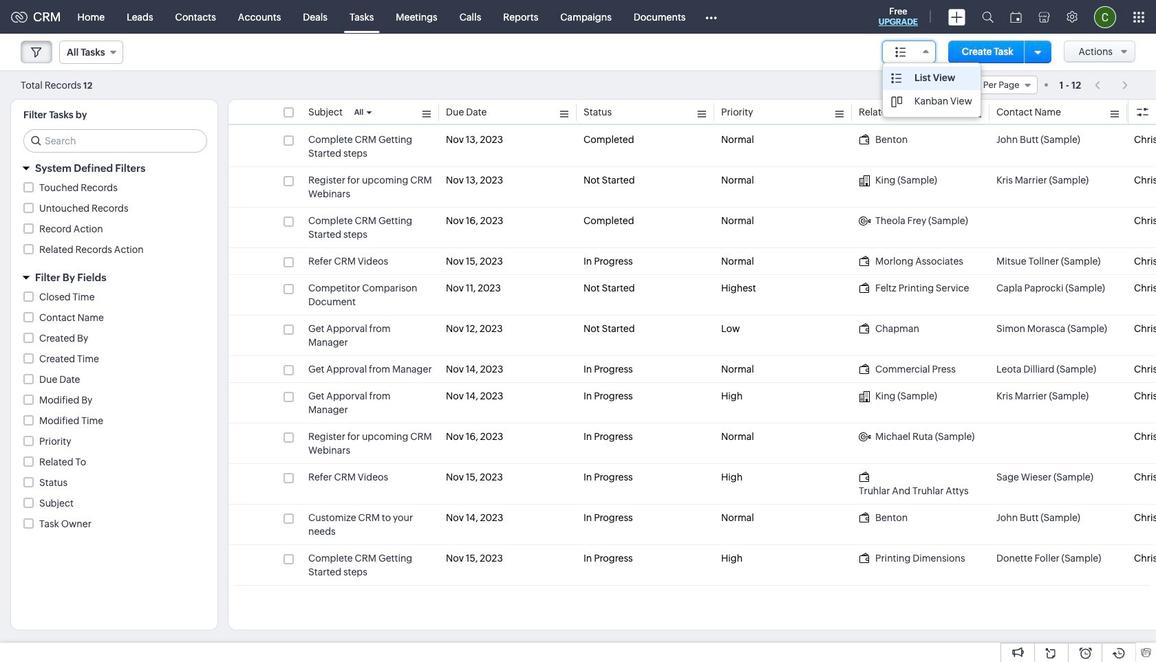 Task type: describe. For each thing, give the bounding box(es) containing it.
search image
[[982, 11, 994, 23]]

logo image
[[11, 11, 28, 22]]

calendar image
[[1010, 11, 1022, 22]]

0 vertical spatial size image
[[895, 46, 906, 58]]



Task type: locate. For each thing, give the bounding box(es) containing it.
2 vertical spatial size image
[[891, 96, 902, 108]]

size image
[[895, 46, 906, 58], [891, 72, 902, 85], [891, 96, 902, 108]]

search element
[[974, 0, 1002, 34]]

profile element
[[1086, 0, 1124, 33]]

Search text field
[[24, 130, 206, 152]]

navigation
[[1088, 75, 1135, 95]]

create menu element
[[940, 0, 974, 33]]

row group
[[228, 127, 1156, 586]]

None field
[[59, 41, 123, 64], [882, 41, 936, 63], [927, 76, 1037, 94], [59, 41, 123, 64], [882, 41, 936, 63], [927, 76, 1037, 94]]

list box
[[883, 63, 980, 117]]

profile image
[[1094, 6, 1116, 28]]

Other Modules field
[[697, 6, 726, 28]]

create menu image
[[948, 9, 965, 25]]

1 vertical spatial size image
[[891, 72, 902, 85]]



